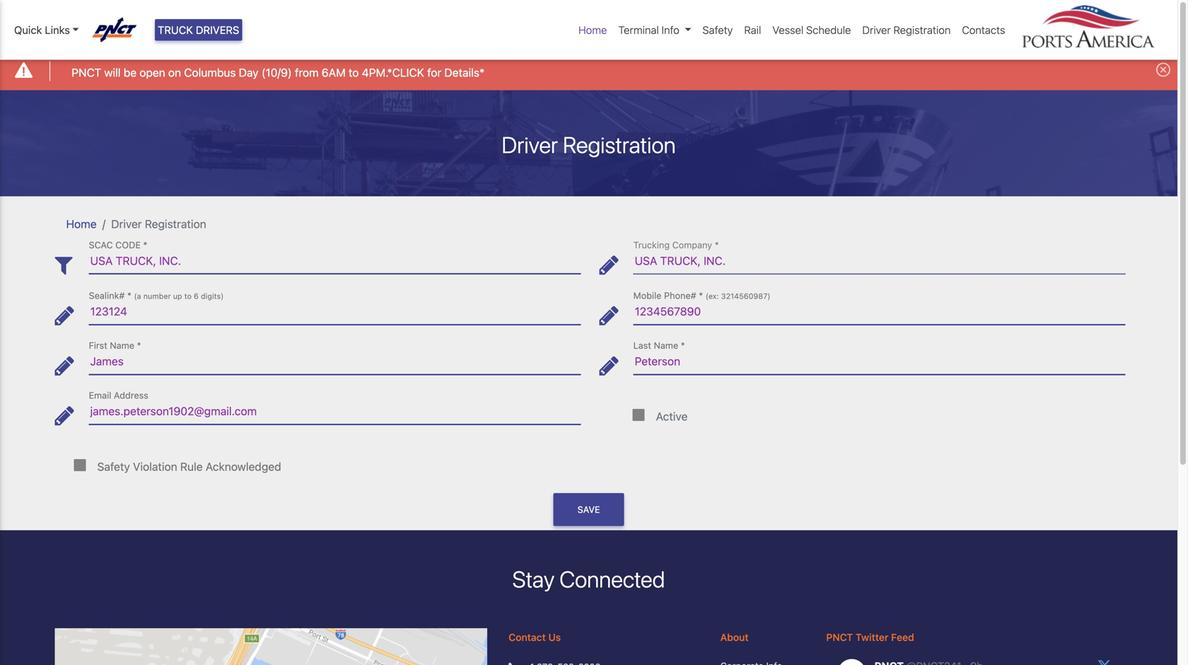 Task type: describe. For each thing, give the bounding box(es) containing it.
phone#
[[664, 290, 697, 301]]

last name *
[[634, 340, 685, 351]]

1 horizontal spatial registration
[[563, 131, 676, 158]]

2 horizontal spatial registration
[[894, 24, 951, 36]]

for
[[427, 66, 442, 79]]

trucking company *
[[634, 240, 719, 250]]

code
[[115, 240, 141, 250]]

quick
[[14, 24, 42, 36]]

terminal info
[[619, 24, 680, 36]]

0 horizontal spatial driver
[[111, 217, 142, 231]]

1 horizontal spatial driver registration
[[502, 131, 676, 158]]

* for last name *
[[681, 340, 685, 351]]

0 horizontal spatial home
[[66, 217, 97, 231]]

safety for safety
[[703, 24, 733, 36]]

0 horizontal spatial home link
[[66, 217, 97, 231]]

company
[[673, 240, 713, 250]]

last
[[634, 340, 652, 351]]

Trucking Company * text field
[[634, 248, 1126, 274]]

* left '(a' at left
[[127, 290, 132, 301]]

acknowledged
[[206, 460, 281, 473]]

stay
[[513, 566, 555, 593]]

feed
[[892, 631, 915, 643]]

rail link
[[739, 16, 767, 43]]

2 vertical spatial registration
[[145, 217, 206, 231]]

truck drivers link
[[155, 19, 242, 41]]

pnct will be open on columbus day (10/9) from 6am to 4pm.*click for details* alert
[[0, 52, 1178, 90]]

6am
[[322, 66, 346, 79]]

rule
[[180, 460, 203, 473]]

columbus
[[184, 66, 236, 79]]

will
[[104, 66, 121, 79]]

pnct twitter feed
[[827, 631, 915, 643]]

digits)
[[201, 292, 224, 300]]

contacts
[[963, 24, 1006, 36]]

be
[[124, 66, 137, 79]]

vessel schedule link
[[767, 16, 857, 43]]

vessel
[[773, 24, 804, 36]]

2 horizontal spatial driver registration
[[863, 24, 951, 36]]

Email Address text field
[[89, 399, 581, 425]]

4pm.*click
[[362, 66, 425, 79]]

name for last
[[654, 340, 679, 351]]

violation
[[133, 460, 177, 473]]

1 vertical spatial driver
[[502, 131, 558, 158]]

links
[[45, 24, 70, 36]]

SCAC CODE * search field
[[89, 248, 581, 274]]

first name *
[[89, 340, 141, 351]]

on
[[168, 66, 181, 79]]

pnct for pnct twitter feed
[[827, 631, 854, 643]]

3214560987)
[[722, 292, 771, 300]]

to inside the sealink# * (a number up to 6 digits)
[[184, 292, 192, 300]]

safety violation rule acknowledged
[[97, 460, 281, 473]]

(a
[[134, 292, 141, 300]]

name for first
[[110, 340, 134, 351]]

truck drivers
[[158, 24, 239, 36]]

1 horizontal spatial home
[[579, 24, 607, 36]]

terminal info link
[[613, 16, 697, 43]]

safety for safety violation rule acknowledged
[[97, 460, 130, 473]]

day
[[239, 66, 259, 79]]

up
[[173, 292, 182, 300]]

vessel schedule
[[773, 24, 852, 36]]

* for mobile phone# * (ex: 3214560987)
[[699, 290, 704, 301]]

twitter
[[856, 631, 889, 643]]

First Name * text field
[[89, 349, 581, 375]]

Last Name * text field
[[634, 349, 1126, 375]]



Task type: vqa. For each thing, say whether or not it's contained in the screenshot.
"DHS"
no



Task type: locate. For each thing, give the bounding box(es) containing it.
1 horizontal spatial name
[[654, 340, 679, 351]]

info
[[662, 24, 680, 36]]

1 vertical spatial pnct
[[827, 631, 854, 643]]

1 horizontal spatial to
[[349, 66, 359, 79]]

name
[[110, 340, 134, 351], [654, 340, 679, 351]]

open
[[140, 66, 165, 79]]

home up 'pnct will be open on columbus day (10/9) from 6am to 4pm.*click for details*' alert
[[579, 24, 607, 36]]

registration
[[894, 24, 951, 36], [563, 131, 676, 158], [145, 217, 206, 231]]

(ex:
[[706, 292, 719, 300]]

pnct for pnct will be open on columbus day (10/9) from 6am to 4pm.*click for details*
[[72, 66, 101, 79]]

number
[[143, 292, 171, 300]]

to inside alert
[[349, 66, 359, 79]]

quick links
[[14, 24, 70, 36]]

sealink# * (a number up to 6 digits)
[[89, 290, 224, 301]]

first
[[89, 340, 107, 351]]

driver inside driver registration link
[[863, 24, 891, 36]]

1 name from the left
[[110, 340, 134, 351]]

to right 6am
[[349, 66, 359, 79]]

1 horizontal spatial home link
[[573, 16, 613, 43]]

pnct
[[72, 66, 101, 79], [827, 631, 854, 643]]

email address
[[89, 390, 148, 401]]

0 horizontal spatial registration
[[145, 217, 206, 231]]

home link
[[573, 16, 613, 43], [66, 217, 97, 231]]

to
[[349, 66, 359, 79], [184, 292, 192, 300]]

1 vertical spatial home link
[[66, 217, 97, 231]]

save button
[[554, 493, 625, 526]]

home up scac
[[66, 217, 97, 231]]

save
[[578, 504, 600, 515]]

0 horizontal spatial pnct
[[72, 66, 101, 79]]

6
[[194, 292, 199, 300]]

about
[[721, 631, 749, 643]]

to left 6
[[184, 292, 192, 300]]

name right last
[[654, 340, 679, 351]]

0 horizontal spatial safety
[[97, 460, 130, 473]]

from
[[295, 66, 319, 79]]

home
[[579, 24, 607, 36], [66, 217, 97, 231]]

2 vertical spatial driver
[[111, 217, 142, 231]]

scac
[[89, 240, 113, 250]]

1 horizontal spatial driver
[[502, 131, 558, 158]]

safety link
[[697, 16, 739, 43]]

mobile
[[634, 290, 662, 301]]

0 vertical spatial home link
[[573, 16, 613, 43]]

pnct will be open on columbus day (10/9) from 6am to 4pm.*click for details*
[[72, 66, 485, 79]]

* right company
[[715, 240, 719, 250]]

contact us
[[509, 631, 561, 643]]

close image
[[1157, 62, 1171, 77]]

* left (ex: on the right top
[[699, 290, 704, 301]]

mobile phone# * (ex: 3214560987)
[[634, 290, 771, 301]]

driver registration
[[863, 24, 951, 36], [502, 131, 676, 158], [111, 217, 206, 231]]

* right code
[[143, 240, 147, 250]]

contact
[[509, 631, 546, 643]]

pnct will be open on columbus day (10/9) from 6am to 4pm.*click for details* link
[[72, 64, 485, 81]]

1 vertical spatial driver registration
[[502, 131, 676, 158]]

2 horizontal spatial driver
[[863, 24, 891, 36]]

1 horizontal spatial pnct
[[827, 631, 854, 643]]

* right last
[[681, 340, 685, 351]]

driver
[[863, 24, 891, 36], [502, 131, 558, 158], [111, 217, 142, 231]]

0 horizontal spatial name
[[110, 340, 134, 351]]

* for trucking company *
[[715, 240, 719, 250]]

stay connected
[[513, 566, 665, 593]]

None text field
[[634, 299, 1126, 325]]

name right first
[[110, 340, 134, 351]]

quick links link
[[14, 22, 79, 38]]

contacts link
[[957, 16, 1012, 43]]

active
[[656, 410, 688, 423]]

home link up scac
[[66, 217, 97, 231]]

1 vertical spatial home
[[66, 217, 97, 231]]

2 vertical spatial driver registration
[[111, 217, 206, 231]]

0 horizontal spatial to
[[184, 292, 192, 300]]

0 vertical spatial to
[[349, 66, 359, 79]]

connected
[[560, 566, 665, 593]]

trucking
[[634, 240, 670, 250]]

0 vertical spatial driver
[[863, 24, 891, 36]]

0 vertical spatial driver registration
[[863, 24, 951, 36]]

*
[[143, 240, 147, 250], [715, 240, 719, 250], [127, 290, 132, 301], [699, 290, 704, 301], [137, 340, 141, 351], [681, 340, 685, 351]]

safety left violation
[[97, 460, 130, 473]]

rail
[[745, 24, 762, 36]]

home link up 'pnct will be open on columbus day (10/9) from 6am to 4pm.*click for details*' alert
[[573, 16, 613, 43]]

email
[[89, 390, 111, 401]]

(10/9)
[[262, 66, 292, 79]]

None text field
[[89, 299, 581, 325]]

safety
[[703, 24, 733, 36], [97, 460, 130, 473]]

* right first
[[137, 340, 141, 351]]

truck
[[158, 24, 193, 36]]

driver registration link
[[857, 16, 957, 43]]

* for scac code *
[[143, 240, 147, 250]]

sealink#
[[89, 290, 125, 301]]

pnct left twitter
[[827, 631, 854, 643]]

0 vertical spatial pnct
[[72, 66, 101, 79]]

details*
[[445, 66, 485, 79]]

drivers
[[196, 24, 239, 36]]

1 vertical spatial to
[[184, 292, 192, 300]]

0 vertical spatial home
[[579, 24, 607, 36]]

0 horizontal spatial driver registration
[[111, 217, 206, 231]]

terminal
[[619, 24, 659, 36]]

1 vertical spatial registration
[[563, 131, 676, 158]]

1 horizontal spatial safety
[[703, 24, 733, 36]]

pnct inside pnct will be open on columbus day (10/9) from 6am to 4pm.*click for details* link
[[72, 66, 101, 79]]

2 name from the left
[[654, 340, 679, 351]]

schedule
[[807, 24, 852, 36]]

* for first name *
[[137, 340, 141, 351]]

scac code *
[[89, 240, 147, 250]]

address
[[114, 390, 148, 401]]

0 vertical spatial safety
[[703, 24, 733, 36]]

1 vertical spatial safety
[[97, 460, 130, 473]]

0 vertical spatial registration
[[894, 24, 951, 36]]

safety left rail
[[703, 24, 733, 36]]

us
[[549, 631, 561, 643]]

pnct left will
[[72, 66, 101, 79]]



